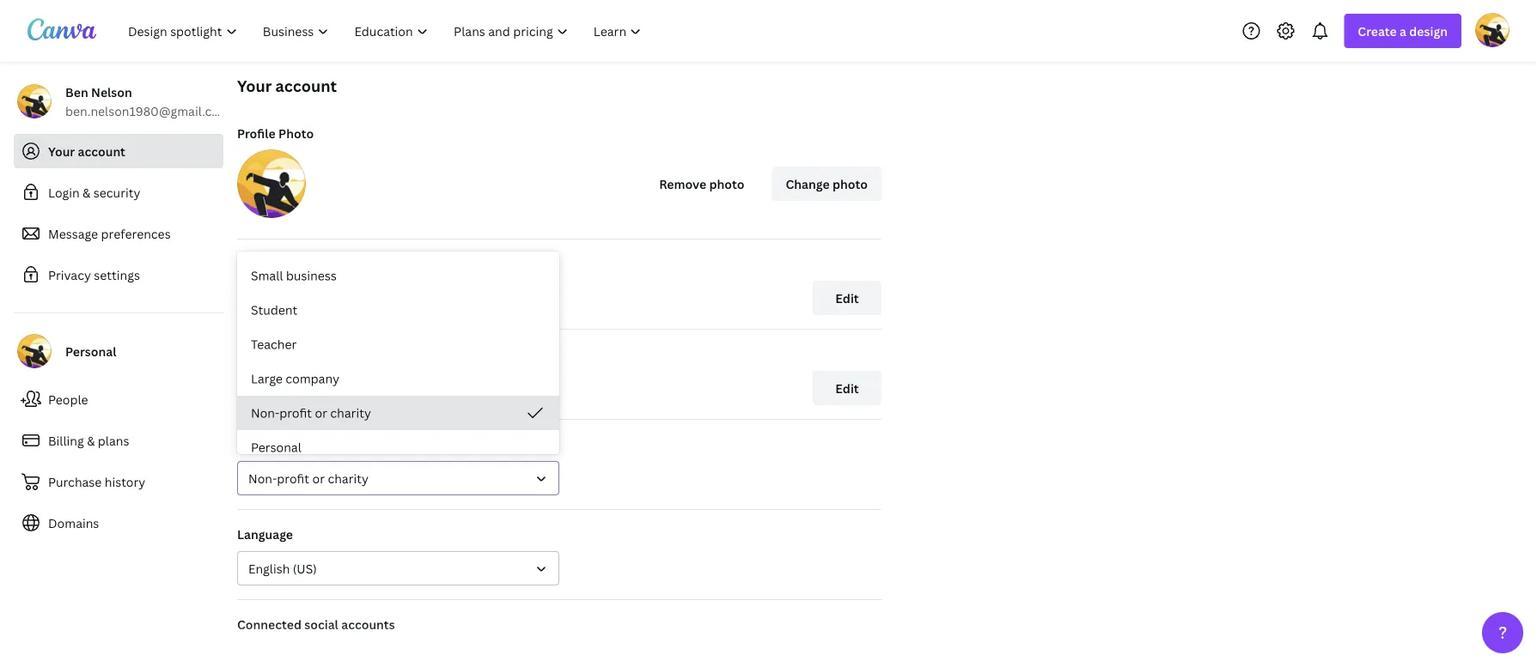 Task type: locate. For each thing, give the bounding box(es) containing it.
using
[[336, 436, 367, 453]]

0 horizontal spatial your
[[48, 143, 75, 159]]

ben.nelson1980@gmail.com up your account link
[[65, 103, 230, 119]]

1 vertical spatial your
[[48, 143, 75, 159]]

nelson for ben nelson ben.nelson1980@gmail.com
[[91, 84, 132, 100]]

1 horizontal spatial photo
[[833, 176, 868, 192]]

ben up your account link
[[65, 84, 88, 100]]

create a design button
[[1345, 14, 1462, 48]]

ben.nelson1980@gmail.com down address
[[237, 373, 402, 389]]

nelson up student
[[263, 282, 303, 299]]

0 vertical spatial charity
[[330, 405, 371, 422]]

1 horizontal spatial personal
[[251, 440, 302, 456]]

or up the be at bottom left
[[315, 405, 327, 422]]

charity up using on the bottom
[[330, 405, 371, 422]]

0 vertical spatial your account
[[237, 75, 337, 96]]

0 vertical spatial personal
[[65, 343, 116, 360]]

your account link
[[14, 134, 223, 168]]

profile
[[237, 125, 276, 141]]

account up the login & security
[[78, 143, 125, 159]]

0 vertical spatial &
[[83, 184, 91, 201]]

your account up the login & security
[[48, 143, 125, 159]]

0 vertical spatial profit
[[280, 405, 312, 422]]

large company button
[[237, 362, 560, 396]]

what
[[237, 436, 268, 453]]

edit for ben.nelson1980@gmail.com
[[836, 380, 859, 397]]

non-profit or charity up you
[[251, 405, 371, 422]]

personal left the be at bottom left
[[251, 440, 302, 456]]

1 edit from the top
[[836, 290, 859, 306]]

history
[[105, 474, 146, 490]]

edit button for ben.nelson1980@gmail.com
[[813, 371, 882, 406]]

non-profit or charity down you
[[248, 471, 369, 487]]

charity down using on the bottom
[[328, 471, 369, 487]]

create a design
[[1358, 23, 1448, 39]]

business
[[286, 268, 337, 284]]

what will you be using canva for?
[[237, 436, 432, 453]]

ben nelson
[[237, 282, 303, 299]]

2 photo from the left
[[833, 176, 868, 192]]

non-
[[251, 405, 280, 422], [248, 471, 277, 487]]

account
[[276, 75, 337, 96], [78, 143, 125, 159]]

ben inside ben nelson ben.nelson1980@gmail.com
[[65, 84, 88, 100]]

1 vertical spatial non-
[[248, 471, 277, 487]]

you
[[294, 436, 315, 453]]

photo
[[710, 176, 745, 192], [833, 176, 868, 192]]

english
[[248, 561, 290, 577]]

1 vertical spatial &
[[87, 433, 95, 449]]

message
[[48, 226, 98, 242]]

profit inside button
[[280, 405, 312, 422]]

profit inside 'button'
[[277, 471, 309, 487]]

ben
[[65, 84, 88, 100], [237, 282, 260, 299]]

edit button
[[813, 281, 882, 315], [813, 371, 882, 406]]

people link
[[14, 383, 223, 417]]

personal
[[65, 343, 116, 360], [251, 440, 302, 456]]

profit
[[280, 405, 312, 422], [277, 471, 309, 487]]

non-profit or charity
[[251, 405, 371, 422], [248, 471, 369, 487]]

Language: English (US) button
[[237, 552, 560, 586]]

non-profit or charity inside button
[[251, 405, 371, 422]]

purchase
[[48, 474, 102, 490]]

english (us)
[[248, 561, 317, 577]]

profit down you
[[277, 471, 309, 487]]

account inside your account link
[[78, 143, 125, 159]]

your up 'login' at the top of the page
[[48, 143, 75, 159]]

2 edit from the top
[[836, 380, 859, 397]]

1 vertical spatial account
[[78, 143, 125, 159]]

nelson inside ben nelson ben.nelson1980@gmail.com
[[91, 84, 132, 100]]

1 horizontal spatial account
[[276, 75, 337, 96]]

account up photo
[[276, 75, 337, 96]]

teacher option
[[237, 327, 560, 362]]

your account
[[237, 75, 337, 96], [48, 143, 125, 159]]

1 vertical spatial or
[[312, 471, 325, 487]]

photo
[[279, 125, 314, 141]]

or
[[315, 405, 327, 422], [312, 471, 325, 487]]

non- up what
[[251, 405, 280, 422]]

your
[[237, 75, 272, 96], [48, 143, 75, 159]]

0 horizontal spatial photo
[[710, 176, 745, 192]]

charity
[[330, 405, 371, 422], [328, 471, 369, 487]]

small
[[251, 268, 283, 284]]

edit
[[836, 290, 859, 306], [836, 380, 859, 397]]

billing & plans link
[[14, 424, 223, 458]]

1 horizontal spatial ben
[[237, 282, 260, 299]]

remove photo
[[659, 176, 745, 192]]

non- down what
[[248, 471, 277, 487]]

1 vertical spatial charity
[[328, 471, 369, 487]]

profit up you
[[280, 405, 312, 422]]

ben for ben nelson
[[237, 282, 260, 299]]

email
[[237, 346, 270, 362]]

0 horizontal spatial personal
[[65, 343, 116, 360]]

address
[[272, 346, 319, 362]]

1 vertical spatial your account
[[48, 143, 125, 159]]

0 horizontal spatial ben.nelson1980@gmail.com
[[65, 103, 230, 119]]

nelson for ben nelson
[[263, 282, 303, 299]]

& for billing
[[87, 433, 95, 449]]

& right 'login' at the top of the page
[[83, 184, 91, 201]]

change photo
[[786, 176, 868, 192]]

1 vertical spatial nelson
[[263, 282, 303, 299]]

1 vertical spatial edit
[[836, 380, 859, 397]]

connected social accounts
[[237, 617, 395, 633]]

1 horizontal spatial ben.nelson1980@gmail.com
[[237, 373, 402, 389]]

1 vertical spatial edit button
[[813, 371, 882, 406]]

1 horizontal spatial nelson
[[263, 282, 303, 299]]

ben.nelson1980@gmail.com
[[65, 103, 230, 119], [237, 373, 402, 389]]

edit for ben nelson
[[836, 290, 859, 306]]

ben down name
[[237, 282, 260, 299]]

0 vertical spatial nelson
[[91, 84, 132, 100]]

plans
[[98, 433, 129, 449]]

list box
[[237, 259, 560, 465]]

photo right change
[[833, 176, 868, 192]]

1 edit button from the top
[[813, 281, 882, 315]]

nelson
[[91, 84, 132, 100], [263, 282, 303, 299]]

personal up people
[[65, 343, 116, 360]]

charity inside button
[[330, 405, 371, 422]]

domains link
[[14, 506, 223, 541]]

0 vertical spatial ben
[[65, 84, 88, 100]]

non-profit or charity option
[[237, 396, 560, 431]]

charity inside 'button'
[[328, 471, 369, 487]]

remove
[[659, 176, 707, 192]]

or down the be at bottom left
[[312, 471, 325, 487]]

your up profile
[[237, 75, 272, 96]]

0 vertical spatial edit
[[836, 290, 859, 306]]

& left plans
[[87, 433, 95, 449]]

0 vertical spatial non-
[[251, 405, 280, 422]]

0 horizontal spatial nelson
[[91, 84, 132, 100]]

list box containing small business
[[237, 259, 560, 465]]

&
[[83, 184, 91, 201], [87, 433, 95, 449]]

2 edit button from the top
[[813, 371, 882, 406]]

1 vertical spatial ben
[[237, 282, 260, 299]]

will
[[271, 436, 291, 453]]

photo right remove
[[710, 176, 745, 192]]

personal button
[[237, 431, 560, 465]]

teacher
[[251, 337, 297, 353]]

1 vertical spatial personal
[[251, 440, 302, 456]]

1 vertical spatial profit
[[277, 471, 309, 487]]

personal inside button
[[251, 440, 302, 456]]

edit button for ben nelson
[[813, 281, 882, 315]]

be
[[318, 436, 333, 453]]

large company
[[251, 371, 340, 387]]

your account up photo
[[237, 75, 337, 96]]

social
[[305, 617, 339, 633]]

1 photo from the left
[[710, 176, 745, 192]]

1 horizontal spatial your
[[237, 75, 272, 96]]

settings
[[94, 267, 140, 283]]

0 vertical spatial non-profit or charity
[[251, 405, 371, 422]]

0 horizontal spatial ben
[[65, 84, 88, 100]]

0 horizontal spatial account
[[78, 143, 125, 159]]

nelson up your account link
[[91, 84, 132, 100]]

ben nelson ben.nelson1980@gmail.com
[[65, 84, 230, 119]]

0 vertical spatial edit button
[[813, 281, 882, 315]]

1 vertical spatial non-profit or charity
[[248, 471, 369, 487]]

0 vertical spatial or
[[315, 405, 327, 422]]

security
[[94, 184, 140, 201]]



Task type: vqa. For each thing, say whether or not it's contained in the screenshot.
'Large'
yes



Task type: describe. For each thing, give the bounding box(es) containing it.
non-profit or charity button
[[237, 396, 560, 431]]

top level navigation element
[[117, 14, 656, 48]]

change photo button
[[772, 167, 882, 201]]

purchase history link
[[14, 465, 223, 499]]

privacy settings link
[[14, 258, 223, 292]]

a
[[1400, 23, 1407, 39]]

non-profit or charity inside 'button'
[[248, 471, 369, 487]]

personal option
[[237, 431, 560, 465]]

billing
[[48, 433, 84, 449]]

accounts
[[341, 617, 395, 633]]

privacy
[[48, 267, 91, 283]]

large company option
[[237, 362, 560, 396]]

student button
[[237, 293, 560, 327]]

student option
[[237, 293, 560, 327]]

privacy settings
[[48, 267, 140, 283]]

& for login
[[83, 184, 91, 201]]

preferences
[[101, 226, 171, 242]]

people
[[48, 392, 88, 408]]

small business
[[251, 268, 337, 284]]

profile photo
[[237, 125, 314, 141]]

1 horizontal spatial your account
[[237, 75, 337, 96]]

Non-profit or charity button
[[237, 462, 560, 496]]

domains
[[48, 515, 99, 532]]

0 vertical spatial account
[[276, 75, 337, 96]]

change
[[786, 176, 830, 192]]

login & security
[[48, 184, 140, 201]]

0 vertical spatial your
[[237, 75, 272, 96]]

design
[[1410, 23, 1448, 39]]

ben nelson image
[[1476, 13, 1510, 47]]

message preferences
[[48, 226, 171, 242]]

non- inside 'button'
[[248, 471, 277, 487]]

large
[[251, 371, 283, 387]]

non- inside button
[[251, 405, 280, 422]]

message preferences link
[[14, 217, 223, 251]]

connected
[[237, 617, 302, 633]]

or inside non-profit or charity button
[[315, 405, 327, 422]]

or inside non-profit or charity 'button'
[[312, 471, 325, 487]]

language
[[237, 526, 293, 543]]

login
[[48, 184, 80, 201]]

remove photo button
[[646, 167, 759, 201]]

photo for remove photo
[[710, 176, 745, 192]]

purchase history
[[48, 474, 146, 490]]

1 vertical spatial ben.nelson1980@gmail.com
[[237, 373, 402, 389]]

name
[[237, 256, 272, 272]]

login & security link
[[14, 175, 223, 210]]

create
[[1358, 23, 1397, 39]]

photo for change photo
[[833, 176, 868, 192]]

small business button
[[237, 259, 560, 293]]

billing & plans
[[48, 433, 129, 449]]

canva
[[370, 436, 406, 453]]

(us)
[[293, 561, 317, 577]]

0 horizontal spatial your account
[[48, 143, 125, 159]]

for?
[[409, 436, 432, 453]]

teacher button
[[237, 327, 560, 362]]

0 vertical spatial ben.nelson1980@gmail.com
[[65, 103, 230, 119]]

company
[[286, 371, 340, 387]]

ben for ben nelson ben.nelson1980@gmail.com
[[65, 84, 88, 100]]

email address
[[237, 346, 319, 362]]

small business option
[[237, 259, 560, 293]]

student
[[251, 302, 298, 318]]



